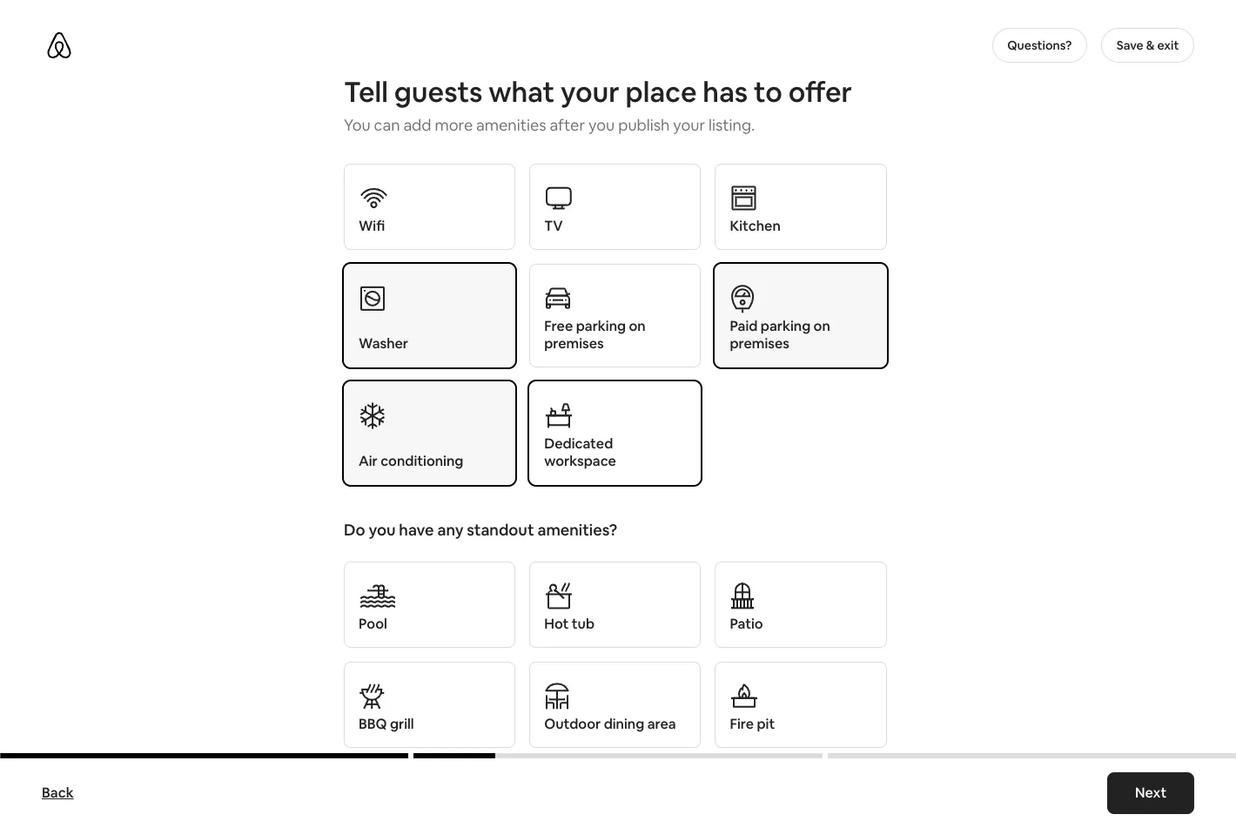 Task type: describe. For each thing, give the bounding box(es) containing it.
wifi
[[359, 217, 385, 235]]

on for free parking on premises
[[629, 317, 646, 335]]

tell guests what your place has to offer you can add more amenities after you publish your listing.
[[344, 74, 853, 135]]

0 horizontal spatial you
[[369, 520, 396, 540]]

on for paid parking on premises
[[814, 317, 831, 335]]

0 horizontal spatial your
[[561, 74, 620, 110]]

washer
[[359, 334, 408, 353]]

area
[[648, 715, 676, 733]]

kitchen
[[730, 217, 781, 235]]

save
[[1117, 37, 1144, 53]]

standout
[[467, 520, 534, 540]]

BBQ grill button
[[344, 662, 516, 748]]

have
[[399, 520, 434, 540]]

Air conditioning button
[[344, 381, 516, 485]]

conditioning
[[381, 452, 464, 470]]

premises for paid
[[730, 334, 790, 353]]

amenities?
[[538, 520, 618, 540]]

premises for free
[[544, 334, 604, 353]]

tv
[[544, 217, 563, 235]]

you inside tell guests what your place has to offer you can add more amenities after you publish your listing.
[[589, 115, 615, 135]]

publish
[[618, 115, 670, 135]]

do
[[344, 520, 365, 540]]

Wifi button
[[344, 164, 516, 250]]

outdoor
[[544, 715, 601, 733]]

Pool button
[[344, 562, 516, 648]]

offer
[[789, 74, 853, 110]]

Kitchen button
[[715, 164, 887, 250]]

Fire pit button
[[715, 662, 887, 748]]

patio
[[730, 615, 763, 633]]

Patio button
[[715, 562, 887, 648]]

save & exit button
[[1102, 28, 1195, 63]]

bbq grill
[[359, 715, 414, 733]]

Dedicated workspace button
[[530, 381, 701, 485]]

to
[[754, 74, 783, 110]]

tell
[[344, 74, 388, 110]]

Paid parking on premises button
[[715, 264, 887, 367]]

parking for free
[[576, 317, 626, 335]]

&
[[1147, 37, 1155, 53]]

dining
[[604, 715, 645, 733]]

add
[[404, 115, 431, 135]]

pool
[[359, 615, 387, 633]]

pit
[[757, 715, 775, 733]]



Task type: vqa. For each thing, say whether or not it's contained in the screenshot.
the bottom fresh
no



Task type: locate. For each thing, give the bounding box(es) containing it.
you right do
[[369, 520, 396, 540]]

free parking on premises
[[544, 317, 646, 353]]

1 parking from the left
[[576, 317, 626, 335]]

bbq
[[359, 715, 387, 733]]

on inside paid parking on premises
[[814, 317, 831, 335]]

your left listing.
[[673, 115, 705, 135]]

more
[[435, 115, 473, 135]]

listing.
[[709, 115, 755, 135]]

1 premises from the left
[[544, 334, 604, 353]]

2 on from the left
[[814, 317, 831, 335]]

2 premises from the left
[[730, 334, 790, 353]]

0 vertical spatial your
[[561, 74, 620, 110]]

air conditioning
[[359, 452, 464, 470]]

on right free
[[629, 317, 646, 335]]

fire
[[730, 715, 754, 733]]

parking inside paid parking on premises
[[761, 317, 811, 335]]

can
[[374, 115, 400, 135]]

air
[[359, 452, 378, 470]]

you
[[589, 115, 615, 135], [369, 520, 396, 540]]

place
[[626, 74, 697, 110]]

questions?
[[1008, 37, 1072, 53]]

premises inside free parking on premises
[[544, 334, 604, 353]]

TV button
[[530, 164, 701, 250]]

fire pit
[[730, 715, 775, 733]]

hot
[[544, 615, 569, 633]]

on
[[629, 317, 646, 335], [814, 317, 831, 335]]

workspace
[[544, 452, 616, 470]]

next button
[[1107, 772, 1195, 814]]

on right the paid
[[814, 317, 831, 335]]

free
[[544, 317, 573, 335]]

after
[[550, 115, 585, 135]]

next
[[1135, 784, 1167, 802]]

dedicated
[[544, 435, 613, 453]]

parking right the paid
[[761, 317, 811, 335]]

0 vertical spatial you
[[589, 115, 615, 135]]

your up after
[[561, 74, 620, 110]]

what
[[489, 74, 555, 110]]

questions? button
[[992, 28, 1088, 63]]

hot tub
[[544, 615, 595, 633]]

grill
[[390, 715, 414, 733]]

has
[[703, 74, 748, 110]]

you right after
[[589, 115, 615, 135]]

Hot tub button
[[530, 562, 701, 648]]

1 vertical spatial you
[[369, 520, 396, 540]]

your
[[561, 74, 620, 110], [673, 115, 705, 135]]

you
[[344, 115, 371, 135]]

do you have any standout amenities?
[[344, 520, 618, 540]]

dedicated workspace
[[544, 435, 616, 470]]

Free parking on premises button
[[530, 264, 701, 367]]

on inside free parking on premises
[[629, 317, 646, 335]]

1 horizontal spatial premises
[[730, 334, 790, 353]]

1 horizontal spatial your
[[673, 115, 705, 135]]

0 horizontal spatial parking
[[576, 317, 626, 335]]

guests
[[394, 74, 483, 110]]

1 horizontal spatial you
[[589, 115, 615, 135]]

premises
[[544, 334, 604, 353], [730, 334, 790, 353]]

parking
[[576, 317, 626, 335], [761, 317, 811, 335]]

amenities
[[476, 115, 547, 135]]

0 horizontal spatial on
[[629, 317, 646, 335]]

Outdoor dining area button
[[530, 662, 701, 748]]

1 on from the left
[[629, 317, 646, 335]]

parking inside free parking on premises
[[576, 317, 626, 335]]

exit
[[1158, 37, 1179, 53]]

back
[[42, 784, 74, 802]]

Washer button
[[344, 264, 516, 367]]

parking for paid
[[761, 317, 811, 335]]

1 horizontal spatial on
[[814, 317, 831, 335]]

premises inside paid parking on premises
[[730, 334, 790, 353]]

parking right free
[[576, 317, 626, 335]]

back button
[[33, 776, 82, 811]]

outdoor dining area
[[544, 715, 676, 733]]

1 horizontal spatial parking
[[761, 317, 811, 335]]

2 parking from the left
[[761, 317, 811, 335]]

paid
[[730, 317, 758, 335]]

tub
[[572, 615, 595, 633]]

any
[[437, 520, 464, 540]]

0 horizontal spatial premises
[[544, 334, 604, 353]]

save & exit
[[1117, 37, 1179, 53]]

1 vertical spatial your
[[673, 115, 705, 135]]

paid parking on premises
[[730, 317, 831, 353]]



